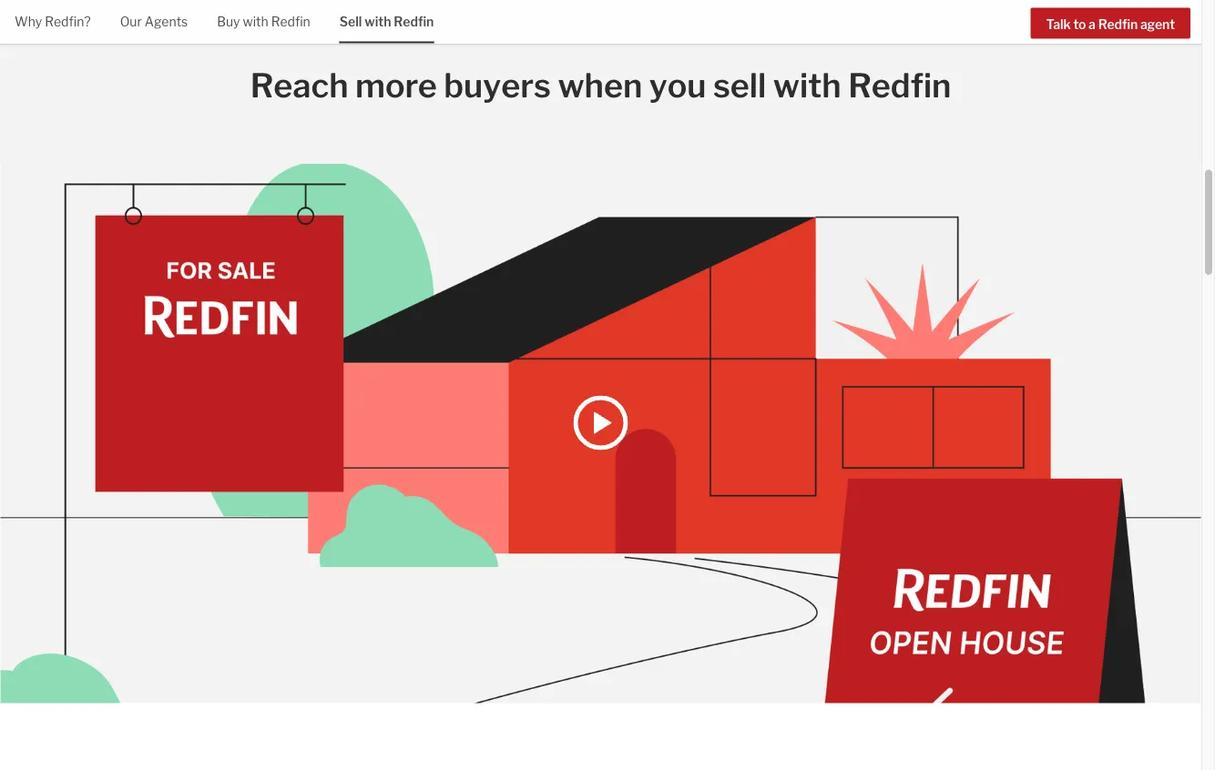 Task type: vqa. For each thing, say whether or not it's contained in the screenshot.
725k
no



Task type: describe. For each thing, give the bounding box(es) containing it.
buy
[[217, 14, 240, 30]]

redfin?
[[45, 14, 91, 30]]

talk to a redfin agent button
[[1031, 8, 1191, 39]]

buy with redfin link
[[217, 0, 310, 42]]

with for sell
[[365, 14, 391, 30]]

talk
[[1046, 16, 1071, 32]]

sell
[[340, 14, 362, 30]]

agents
[[145, 14, 188, 30]]

sell with redfin
[[340, 14, 434, 30]]

sell
[[713, 66, 767, 106]]

a
[[1089, 16, 1096, 32]]

with for buy
[[243, 14, 268, 30]]

why redfin?
[[15, 14, 91, 30]]

sell with redfin link
[[340, 0, 434, 42]]

talk to a redfin agent
[[1046, 16, 1175, 32]]

to
[[1074, 16, 1086, 32]]

buy with redfin
[[217, 14, 310, 30]]

you
[[649, 66, 707, 106]]



Task type: locate. For each thing, give the bounding box(es) containing it.
0 horizontal spatial with
[[243, 14, 268, 30]]

our agents
[[120, 14, 188, 30]]

reach more buyers when you sell with redfin
[[250, 66, 952, 106]]

our agents link
[[120, 0, 188, 42]]

1 horizontal spatial with
[[365, 14, 391, 30]]

why redfin? link
[[15, 0, 91, 42]]

reach
[[250, 66, 348, 106]]

why
[[15, 14, 42, 30]]

buyers
[[444, 66, 551, 106]]

with right the sell
[[773, 66, 842, 106]]

with right sell
[[365, 14, 391, 30]]

agent
[[1141, 16, 1175, 32]]

redfin
[[271, 14, 310, 30], [394, 14, 434, 30], [1099, 16, 1138, 32], [848, 66, 952, 106]]

redfin inside button
[[1099, 16, 1138, 32]]

with
[[243, 14, 268, 30], [365, 14, 391, 30], [773, 66, 842, 106]]

2 horizontal spatial with
[[773, 66, 842, 106]]

more
[[355, 66, 437, 106]]

our
[[120, 14, 142, 30]]

with right buy
[[243, 14, 268, 30]]

when
[[558, 66, 643, 106]]



